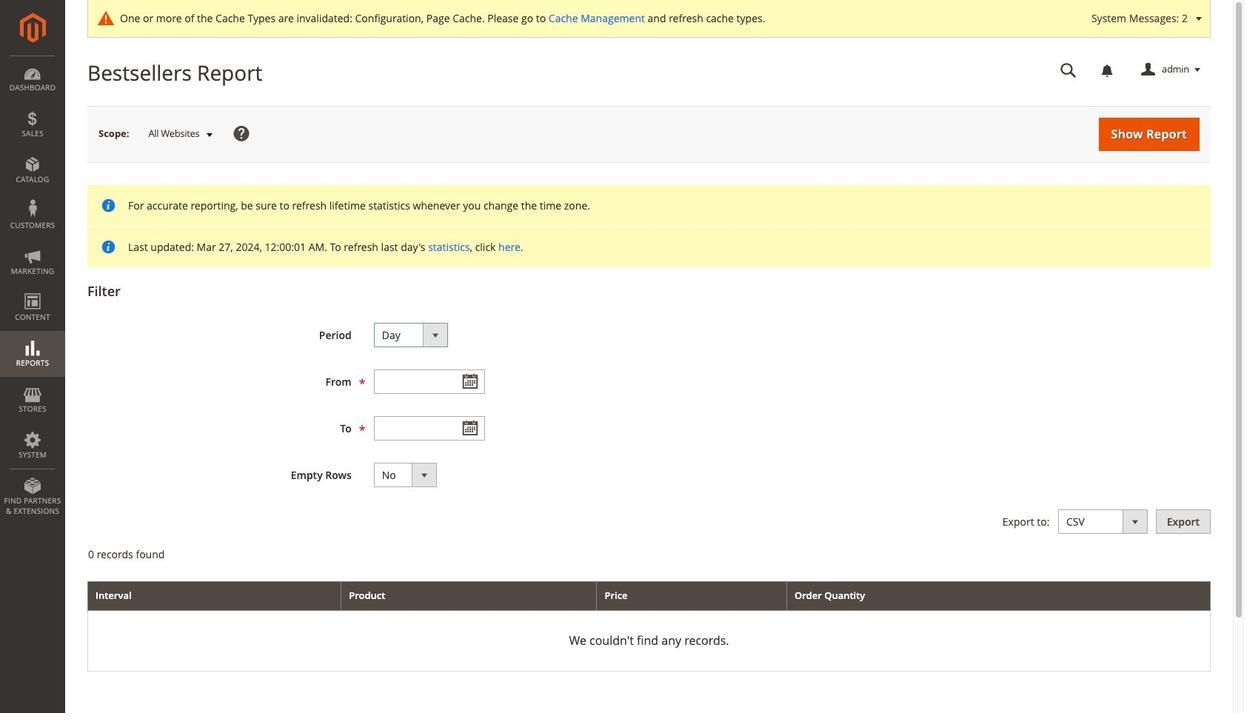 Task type: locate. For each thing, give the bounding box(es) containing it.
None text field
[[374, 369, 485, 394]]

menu bar
[[0, 56, 65, 524]]

None text field
[[1050, 57, 1087, 83], [374, 416, 485, 441], [1050, 57, 1087, 83], [374, 416, 485, 441]]



Task type: describe. For each thing, give the bounding box(es) containing it.
magento admin panel image
[[20, 13, 46, 43]]



